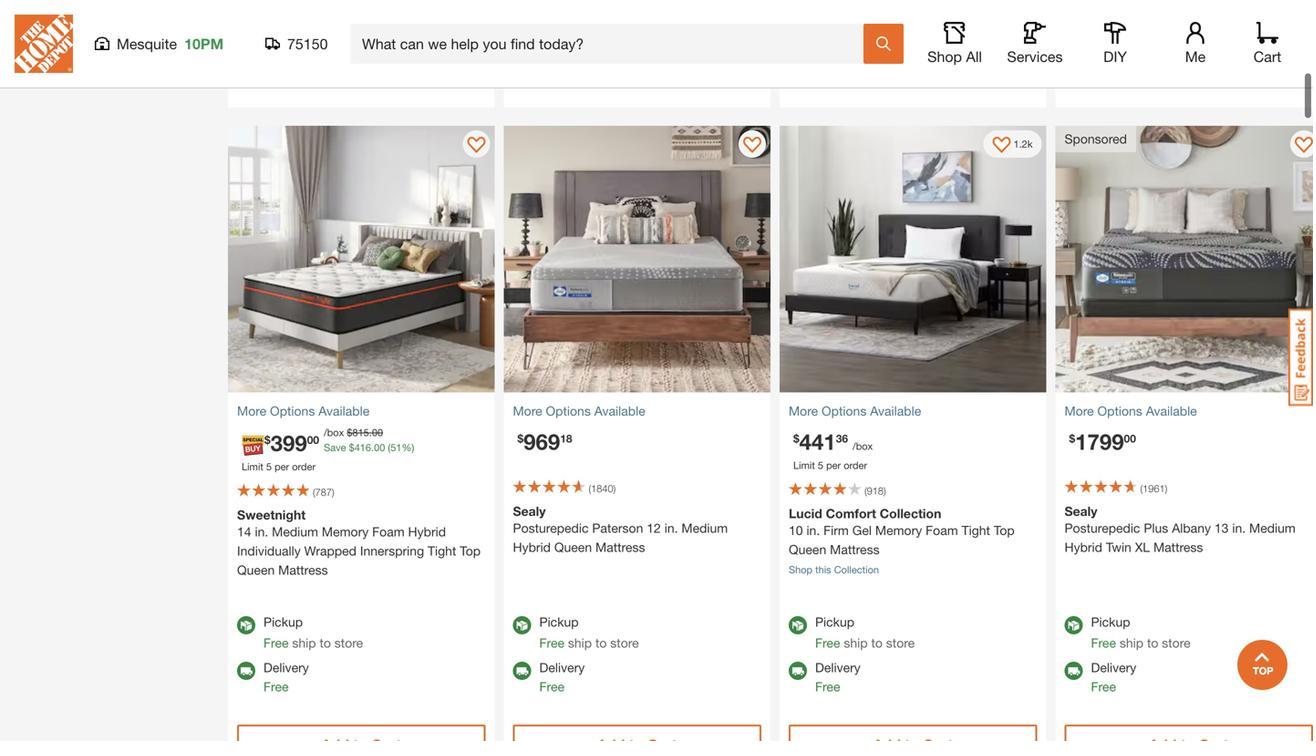 Task type: locate. For each thing, give the bounding box(es) containing it.
10
[[789, 523, 803, 538]]

queen
[[554, 540, 592, 555], [789, 542, 827, 557], [237, 563, 275, 578]]

0 horizontal spatial per
[[275, 461, 289, 473]]

available for pickup image
[[513, 617, 531, 635], [1065, 617, 1083, 635]]

0 vertical spatial .
[[369, 427, 372, 439]]

available for pickup image down shop this collection link
[[789, 617, 807, 635]]

3 pickup free ship to store from the left
[[815, 615, 915, 651]]

foam
[[926, 523, 958, 538], [372, 524, 405, 540]]

1 available shipping image from the left
[[237, 662, 255, 680]]

1 horizontal spatial hybrid
[[513, 540, 551, 555]]

medium inside sealy posturepedic paterson 12 in. medium hybrid queen mattress
[[682, 521, 728, 536]]

1 more options available from the left
[[237, 404, 370, 419]]

$ 441 36 /box limit 5 per order
[[794, 429, 873, 472]]

2 sealy from the left
[[1065, 504, 1098, 519]]

4 pickup from the left
[[1091, 615, 1131, 630]]

1.2k button
[[984, 130, 1042, 158]]

$ for 969
[[518, 432, 524, 445]]

1 horizontal spatial tight
[[962, 523, 991, 538]]

( up sealy posturepedic paterson 12 in. medium hybrid queen mattress
[[589, 483, 591, 495]]

per down 36 on the right of the page
[[826, 460, 841, 472]]

collection right this
[[834, 564, 879, 576]]

posturepedic inside sealy posturepedic paterson 12 in. medium hybrid queen mattress
[[513, 521, 589, 536]]

0 vertical spatial tight
[[962, 523, 991, 538]]

pickup free ship to store
[[264, 615, 363, 651], [540, 615, 639, 651], [815, 615, 915, 651], [1091, 615, 1191, 651]]

2 horizontal spatial add to cart
[[1149, 32, 1229, 50]]

more up the 969 at the left bottom of the page
[[513, 404, 542, 419]]

0 horizontal spatial add to cart
[[321, 32, 401, 50]]

available up 815
[[319, 404, 370, 419]]

delivery free
[[264, 660, 309, 695], [540, 660, 585, 695], [815, 660, 861, 695], [1091, 660, 1137, 695]]

order
[[844, 460, 868, 472], [292, 461, 316, 473]]

1 ship from the left
[[292, 636, 316, 651]]

hybrid
[[408, 524, 446, 540], [513, 540, 551, 555], [1065, 540, 1103, 555]]

in. right 12
[[665, 521, 678, 536]]

3 add to cart button from the left
[[1065, 21, 1313, 61]]

options up 36 on the right of the page
[[822, 404, 867, 419]]

order down 36 on the right of the page
[[844, 460, 868, 472]]

1 sealy from the left
[[513, 504, 546, 519]]

00 inside $ 1799 00
[[1124, 432, 1136, 445]]

in.
[[665, 521, 678, 536], [1233, 521, 1246, 536], [807, 523, 820, 538], [255, 524, 268, 540]]

store for $
[[335, 636, 363, 651]]

lucid
[[789, 506, 823, 521]]

4 more from the left
[[1065, 404, 1094, 419]]

more options available link for 1799
[[1065, 402, 1313, 421]]

mattress inside sealy posturepedic paterson 12 in. medium hybrid queen mattress
[[596, 540, 645, 555]]

shop all
[[928, 48, 982, 65]]

sealy down 1799
[[1065, 504, 1098, 519]]

3 store from the left
[[886, 636, 915, 651]]

0 horizontal spatial available shipping image
[[789, 662, 807, 680]]

pickup
[[264, 615, 303, 630], [540, 615, 579, 630], [815, 615, 855, 630], [1091, 615, 1131, 630]]

2 available shipping image from the left
[[1065, 662, 1083, 680]]

0 horizontal spatial limit
[[242, 461, 263, 473]]

1 vertical spatial top
[[460, 544, 481, 559]]

available shipping image
[[237, 662, 255, 680], [513, 662, 531, 680]]

1 horizontal spatial 5
[[818, 460, 824, 472]]

mattress down paterson
[[596, 540, 645, 555]]

0 horizontal spatial queen
[[237, 563, 275, 578]]

1 vertical spatial tight
[[428, 544, 456, 559]]

1 horizontal spatial posturepedic
[[1065, 521, 1141, 536]]

store for 969
[[610, 636, 639, 651]]

2 posturepedic from the left
[[1065, 521, 1141, 536]]

add to cart button
[[237, 21, 486, 61], [789, 21, 1038, 61], [1065, 21, 1313, 61]]

order down $ 399 00
[[292, 461, 316, 473]]

mattress down gel
[[830, 542, 880, 557]]

available for pickup image down individually
[[237, 617, 255, 635]]

cart left all
[[923, 32, 953, 50]]

3 more from the left
[[789, 404, 818, 419]]

1 available for pickup image from the left
[[513, 617, 531, 635]]

3 more options available from the left
[[789, 404, 921, 419]]

$ for 1799
[[1069, 432, 1076, 445]]

hybrid inside sealy posturepedic paterson 12 in. medium hybrid queen mattress
[[513, 540, 551, 555]]

2 horizontal spatial display image
[[993, 137, 1011, 155]]

more up $ 399 00
[[237, 404, 266, 419]]

$ for 399
[[265, 434, 271, 446]]

0 horizontal spatial display image
[[467, 137, 486, 155]]

0 vertical spatial top
[[994, 523, 1015, 538]]

memory right gel
[[876, 523, 922, 538]]

1 horizontal spatial add
[[873, 32, 901, 50]]

0 horizontal spatial memory
[[322, 524, 369, 540]]

available up $ 441 36 /box limit 5 per order
[[870, 404, 921, 419]]

. up 416
[[369, 427, 372, 439]]

sweetnight
[[237, 508, 306, 523]]

wrapped
[[304, 544, 357, 559]]

14
[[237, 524, 251, 540]]

00
[[372, 427, 383, 439], [1124, 432, 1136, 445], [307, 434, 319, 446], [374, 442, 385, 454]]

display image
[[467, 137, 486, 155], [743, 137, 762, 155], [993, 137, 1011, 155]]

cart
[[371, 32, 401, 50], [923, 32, 953, 50], [1199, 32, 1229, 50], [1254, 48, 1282, 65]]

queen down individually
[[237, 563, 275, 578]]

foam up innerspring on the left bottom of page
[[372, 524, 405, 540]]

1 delivery free from the left
[[264, 660, 309, 695]]

2 horizontal spatial queen
[[789, 542, 827, 557]]

medium
[[682, 521, 728, 536], [1250, 521, 1296, 536], [272, 524, 318, 540]]

limit down 441
[[794, 460, 815, 472]]

options up $ 1799 00
[[1098, 404, 1143, 419]]

limit inside /box $ 815 . 00 save $ 416 . 00 ( 51 %) limit 5 per order
[[242, 461, 263, 473]]

1 horizontal spatial add to cart button
[[789, 21, 1038, 61]]

per inside /box $ 815 . 00 save $ 416 . 00 ( 51 %) limit 5 per order
[[275, 461, 289, 473]]

1 horizontal spatial shop
[[928, 48, 962, 65]]

2 available for pickup image from the left
[[1065, 617, 1083, 635]]

options
[[270, 404, 315, 419], [546, 404, 591, 419], [822, 404, 867, 419], [1098, 404, 1143, 419]]

foam right gel
[[926, 523, 958, 538]]

2 store from the left
[[610, 636, 639, 651]]

3 delivery from the left
[[815, 660, 861, 675]]

services button
[[1006, 22, 1064, 66]]

available for pickup image
[[237, 617, 255, 635], [789, 617, 807, 635]]

more for 1799
[[1065, 404, 1094, 419]]

tight
[[962, 523, 991, 538], [428, 544, 456, 559]]

sealy inside sealy posturepedic paterson 12 in. medium hybrid queen mattress
[[513, 504, 546, 519]]

1 horizontal spatial order
[[844, 460, 868, 472]]

1 horizontal spatial medium
[[682, 521, 728, 536]]

collection
[[880, 506, 942, 521], [834, 564, 879, 576]]

options for 1799
[[1098, 404, 1143, 419]]

) up paterson
[[614, 483, 616, 495]]

1 horizontal spatial per
[[826, 460, 841, 472]]

2 display image from the left
[[743, 137, 762, 155]]

individually
[[237, 544, 301, 559]]

available for 1799
[[1146, 404, 1197, 419]]

order inside /box $ 815 . 00 save $ 416 . 00 ( 51 %) limit 5 per order
[[292, 461, 316, 473]]

3 more options available link from the left
[[789, 402, 1038, 421]]

in. inside "sealy posturepedic plus albany 13 in. medium hybrid twin xl mattress"
[[1233, 521, 1246, 536]]

. left 51
[[371, 442, 374, 454]]

3 add from the left
[[1149, 32, 1177, 50]]

1 horizontal spatial available for pickup image
[[789, 617, 807, 635]]

ship
[[292, 636, 316, 651], [568, 636, 592, 651], [844, 636, 868, 651], [1120, 636, 1144, 651]]

top
[[994, 523, 1015, 538], [460, 544, 481, 559]]

5 inside $ 441 36 /box limit 5 per order
[[818, 460, 824, 472]]

5 down 399
[[266, 461, 272, 473]]

0 horizontal spatial foam
[[372, 524, 405, 540]]

( down /box $ 815 . 00 save $ 416 . 00 ( 51 %) limit 5 per order
[[313, 487, 315, 498]]

$ inside $ 399 00
[[265, 434, 271, 446]]

1 horizontal spatial display image
[[743, 137, 762, 155]]

options up $ 399 00
[[270, 404, 315, 419]]

0 vertical spatial /box
[[324, 427, 344, 439]]

1 vertical spatial collection
[[834, 564, 879, 576]]

sealy down the 969 at the left bottom of the page
[[513, 504, 546, 519]]

mattress
[[596, 540, 645, 555], [1154, 540, 1203, 555], [830, 542, 880, 557], [278, 563, 328, 578]]

1 more from the left
[[237, 404, 266, 419]]

sweetnight 14 in. medium memory foam hybrid individually wrapped innerspring tight top queen mattress
[[237, 508, 481, 578]]

more options available link up '18'
[[513, 402, 762, 421]]

( for 969
[[589, 483, 591, 495]]

1 horizontal spatial limit
[[794, 460, 815, 472]]

3 options from the left
[[822, 404, 867, 419]]

cart right 75150
[[371, 32, 401, 50]]

0 horizontal spatial top
[[460, 544, 481, 559]]

per
[[826, 460, 841, 472], [275, 461, 289, 473]]

delivery
[[264, 660, 309, 675], [540, 660, 585, 675], [815, 660, 861, 675], [1091, 660, 1137, 675]]

5
[[818, 460, 824, 472], [266, 461, 272, 473]]

0 horizontal spatial tight
[[428, 544, 456, 559]]

$
[[347, 427, 352, 439], [518, 432, 524, 445], [794, 432, 800, 445], [1069, 432, 1076, 445], [265, 434, 271, 446], [349, 442, 355, 454]]

4 more options available link from the left
[[1065, 402, 1313, 421]]

available for 441
[[870, 404, 921, 419]]

1 vertical spatial /box
[[853, 441, 873, 452]]

.
[[369, 427, 372, 439], [371, 442, 374, 454]]

1 display image from the left
[[467, 137, 486, 155]]

1 pickup free ship to store from the left
[[264, 615, 363, 651]]

medium inside "sealy posturepedic plus albany 13 in. medium hybrid twin xl mattress"
[[1250, 521, 1296, 536]]

options for 969
[[546, 404, 591, 419]]

3 compare from the left
[[901, 72, 954, 87]]

more options available up 36 on the right of the page
[[789, 404, 921, 419]]

2 horizontal spatial medium
[[1250, 521, 1296, 536]]

more up 1799
[[1065, 404, 1094, 419]]

75150
[[287, 35, 328, 52]]

3 ship from the left
[[844, 636, 868, 651]]

4 available from the left
[[1146, 404, 1197, 419]]

sealy
[[513, 504, 546, 519], [1065, 504, 1098, 519]]

more options available link up ( 1961 )
[[1065, 402, 1313, 421]]

0 horizontal spatial shop
[[789, 564, 813, 576]]

3 display image from the left
[[993, 137, 1011, 155]]

more
[[237, 404, 266, 419], [513, 404, 542, 419], [789, 404, 818, 419], [1065, 404, 1094, 419]]

queen down 10
[[789, 542, 827, 557]]

memory up wrapped at the left bottom of the page
[[322, 524, 369, 540]]

/box
[[324, 427, 344, 439], [853, 441, 873, 452]]

in. right 14
[[255, 524, 268, 540]]

tight inside the lucid comfort collection 10 in. firm gel memory foam tight top queen mattress shop this collection
[[962, 523, 991, 538]]

( inside /box $ 815 . 00 save $ 416 . 00 ( 51 %) limit 5 per order
[[388, 442, 391, 454]]

available for pickup image for 1st available shipping icon from the right
[[1065, 617, 1083, 635]]

$ inside $ 441 36 /box limit 5 per order
[[794, 432, 800, 445]]

) up plus
[[1165, 483, 1168, 495]]

2 pickup from the left
[[540, 615, 579, 630]]

0 horizontal spatial available shipping image
[[237, 662, 255, 680]]

0 horizontal spatial /box
[[324, 427, 344, 439]]

0 horizontal spatial sealy
[[513, 504, 546, 519]]

delivery free for 441
[[815, 660, 861, 695]]

more for $
[[237, 404, 266, 419]]

sealy inside "sealy posturepedic plus albany 13 in. medium hybrid twin xl mattress"
[[1065, 504, 1098, 519]]

2 more from the left
[[513, 404, 542, 419]]

/box right 36 on the right of the page
[[853, 441, 873, 452]]

1 vertical spatial shop
[[789, 564, 813, 576]]

0 vertical spatial shop
[[928, 48, 962, 65]]

shop
[[928, 48, 962, 65], [789, 564, 813, 576]]

in. inside the sweetnight 14 in. medium memory foam hybrid individually wrapped innerspring tight top queen mattress
[[255, 524, 268, 540]]

in. right 13
[[1233, 521, 1246, 536]]

1 horizontal spatial sealy
[[1065, 504, 1098, 519]]

1 horizontal spatial memory
[[876, 523, 922, 538]]

posturepedic left paterson
[[513, 521, 589, 536]]

0 horizontal spatial add to cart button
[[237, 21, 486, 61]]

1 horizontal spatial /box
[[853, 441, 873, 452]]

$ 969 18
[[518, 429, 572, 455]]

0 horizontal spatial 5
[[266, 461, 272, 473]]

( up "sealy posturepedic plus albany 13 in. medium hybrid twin xl mattress"
[[1141, 483, 1143, 495]]

foam inside the sweetnight 14 in. medium memory foam hybrid individually wrapped innerspring tight top queen mattress
[[372, 524, 405, 540]]

more options available up $ 399 00
[[237, 404, 370, 419]]

3 available from the left
[[870, 404, 921, 419]]

2 horizontal spatial add
[[1149, 32, 1177, 50]]

posturepedic paterson 12 in. medium hybrid queen mattress image
[[504, 126, 771, 393]]

18
[[560, 432, 572, 445]]

more options available up '18'
[[513, 404, 646, 419]]

2 available shipping image from the left
[[513, 662, 531, 680]]

$ 1799 00
[[1069, 429, 1136, 455]]

pickup for $
[[264, 615, 303, 630]]

limit up sweetnight
[[242, 461, 263, 473]]

2 pickup free ship to store from the left
[[540, 615, 639, 651]]

$ inside $ 1799 00
[[1069, 432, 1076, 445]]

4 options from the left
[[1098, 404, 1143, 419]]

store
[[335, 636, 363, 651], [610, 636, 639, 651], [886, 636, 915, 651], [1162, 636, 1191, 651]]

1 pickup from the left
[[264, 615, 303, 630]]

75150 button
[[265, 35, 328, 53]]

mesquite
[[117, 35, 177, 52]]

( 1840 )
[[589, 483, 616, 495]]

posturepedic inside "sealy posturepedic plus albany 13 in. medium hybrid twin xl mattress"
[[1065, 521, 1141, 536]]

options for $
[[270, 404, 315, 419]]

more options available
[[237, 404, 370, 419], [513, 404, 646, 419], [789, 404, 921, 419], [1065, 404, 1197, 419]]

1 store from the left
[[335, 636, 363, 651]]

foam inside the lucid comfort collection 10 in. firm gel memory foam tight top queen mattress shop this collection
[[926, 523, 958, 538]]

1 horizontal spatial add to cart
[[873, 32, 953, 50]]

12
[[647, 521, 661, 536]]

2 available for pickup image from the left
[[789, 617, 807, 635]]

to
[[353, 32, 367, 50], [905, 32, 919, 50], [1181, 32, 1195, 50], [320, 636, 331, 651], [596, 636, 607, 651], [871, 636, 883, 651], [1147, 636, 1159, 651]]

2 ship from the left
[[568, 636, 592, 651]]

diy button
[[1086, 22, 1145, 66]]

(
[[388, 442, 391, 454], [589, 483, 591, 495], [1141, 483, 1143, 495], [865, 485, 867, 497], [313, 487, 315, 498]]

add
[[321, 32, 349, 50], [873, 32, 901, 50], [1149, 32, 1177, 50]]

more options available link up 815
[[237, 402, 486, 421]]

1 horizontal spatial available shipping image
[[513, 662, 531, 680]]

mattress inside the sweetnight 14 in. medium memory foam hybrid individually wrapped innerspring tight top queen mattress
[[278, 563, 328, 578]]

1 more options available link from the left
[[237, 402, 486, 421]]

available shipping image for 969
[[513, 662, 531, 680]]

available for pickup image for $
[[237, 617, 255, 635]]

( left %)
[[388, 442, 391, 454]]

more options available up $ 1799 00
[[1065, 404, 1197, 419]]

save
[[324, 442, 346, 454]]

0 horizontal spatial order
[[292, 461, 316, 473]]

top inside the lucid comfort collection 10 in. firm gel memory foam tight top queen mattress shop this collection
[[994, 523, 1015, 538]]

limit
[[794, 460, 815, 472], [242, 461, 263, 473]]

( up the comfort
[[865, 485, 867, 497]]

collection down 918
[[880, 506, 942, 521]]

1 available from the left
[[319, 404, 370, 419]]

$ for 441
[[794, 432, 800, 445]]

) down /box $ 815 . 00 save $ 416 . 00 ( 51 %) limit 5 per order
[[332, 487, 334, 498]]

compare
[[350, 72, 402, 87], [626, 72, 678, 87], [901, 72, 954, 87], [1177, 72, 1230, 87]]

0 horizontal spatial posturepedic
[[513, 521, 589, 536]]

in. inside sealy posturepedic paterson 12 in. medium hybrid queen mattress
[[665, 521, 678, 536]]

more options available link
[[237, 402, 486, 421], [513, 402, 762, 421], [789, 402, 1038, 421], [1065, 402, 1313, 421]]

2 options from the left
[[546, 404, 591, 419]]

medium right 12
[[682, 521, 728, 536]]

pickup free ship to store for $
[[264, 615, 363, 651]]

memory
[[876, 523, 922, 538], [322, 524, 369, 540]]

) up the lucid comfort collection 10 in. firm gel memory foam tight top queen mattress shop this collection
[[884, 485, 886, 497]]

available shipping image for $
[[237, 662, 255, 680]]

available
[[319, 404, 370, 419], [594, 404, 646, 419], [870, 404, 921, 419], [1146, 404, 1197, 419]]

1 horizontal spatial available shipping image
[[1065, 662, 1083, 680]]

( 918 )
[[865, 485, 886, 497]]

%)
[[402, 442, 414, 454]]

limit inside $ 441 36 /box limit 5 per order
[[794, 460, 815, 472]]

all
[[966, 48, 982, 65]]

0 horizontal spatial add
[[321, 32, 349, 50]]

3 pickup from the left
[[815, 615, 855, 630]]

1 horizontal spatial foam
[[926, 523, 958, 538]]

comfort
[[826, 506, 876, 521]]

1 available for pickup image from the left
[[237, 617, 255, 635]]

delivery for 969
[[540, 660, 585, 675]]

more options available link up 36 on the right of the page
[[789, 402, 1038, 421]]

available up 1840
[[594, 404, 646, 419]]

shop left this
[[789, 564, 813, 576]]

0 horizontal spatial medium
[[272, 524, 318, 540]]

medium right 13
[[1250, 521, 1296, 536]]

more up 441
[[789, 404, 818, 419]]

diy
[[1104, 48, 1127, 65]]

free
[[264, 636, 289, 651], [540, 636, 565, 651], [815, 636, 840, 651], [1091, 636, 1116, 651], [264, 680, 289, 695], [540, 680, 565, 695], [815, 680, 840, 695], [1091, 680, 1116, 695]]

815
[[352, 427, 369, 439]]

pickup free ship to store for 441
[[815, 615, 915, 651]]

mattress down albany
[[1154, 540, 1203, 555]]

shop this collection link
[[789, 564, 879, 576]]

delivery free for $
[[264, 660, 309, 695]]

medium down sweetnight
[[272, 524, 318, 540]]

/box up save
[[324, 427, 344, 439]]

hybrid inside the sweetnight 14 in. medium memory foam hybrid individually wrapped innerspring tight top queen mattress
[[408, 524, 446, 540]]

1 horizontal spatial queen
[[554, 540, 592, 555]]

hybrid for 969
[[513, 540, 551, 555]]

more for 969
[[513, 404, 542, 419]]

available up ( 1961 )
[[1146, 404, 1197, 419]]

/box inside /box $ 815 . 00 save $ 416 . 00 ( 51 %) limit 5 per order
[[324, 427, 344, 439]]

available shipping image
[[789, 662, 807, 680], [1065, 662, 1083, 680]]

2 delivery from the left
[[540, 660, 585, 675]]

2 more options available from the left
[[513, 404, 646, 419]]

2 compare from the left
[[626, 72, 678, 87]]

2 available from the left
[[594, 404, 646, 419]]

ship for $
[[292, 636, 316, 651]]

1 options from the left
[[270, 404, 315, 419]]

2 delivery free from the left
[[540, 660, 585, 695]]

10 in. firm gel memory foam tight top queen mattress image
[[780, 126, 1047, 393]]

display image for $
[[467, 137, 486, 155]]

options up '18'
[[546, 404, 591, 419]]

1 delivery from the left
[[264, 660, 309, 675]]

in. right 10
[[807, 523, 820, 538]]

$ inside $ 969 18
[[518, 432, 524, 445]]

0 horizontal spatial available for pickup image
[[237, 617, 255, 635]]

2 more options available link from the left
[[513, 402, 762, 421]]

display image for 969
[[743, 137, 762, 155]]

delivery free for 969
[[540, 660, 585, 695]]

1 horizontal spatial available for pickup image
[[1065, 617, 1083, 635]]

0 horizontal spatial hybrid
[[408, 524, 446, 540]]

per down 399
[[275, 461, 289, 473]]

4 store from the left
[[1162, 636, 1191, 651]]

services
[[1007, 48, 1063, 65]]

0 horizontal spatial available for pickup image
[[513, 617, 531, 635]]

shop inside 'button'
[[928, 48, 962, 65]]

4 compare from the left
[[1177, 72, 1230, 87]]

queen down ( 1840 )
[[554, 540, 592, 555]]

5 down 441
[[818, 460, 824, 472]]

787
[[315, 487, 332, 498]]

3 delivery free from the left
[[815, 660, 861, 695]]

1 horizontal spatial top
[[994, 523, 1015, 538]]

1 posturepedic from the left
[[513, 521, 589, 536]]

2 horizontal spatial add to cart button
[[1065, 21, 1313, 61]]

ship for 969
[[568, 636, 592, 651]]

shop left all
[[928, 48, 962, 65]]

What can we help you find today? search field
[[362, 25, 863, 63]]

$ 399 00
[[265, 430, 319, 456]]

sealy for 969
[[513, 504, 546, 519]]

cart right me
[[1254, 48, 1282, 65]]

2 horizontal spatial hybrid
[[1065, 540, 1103, 555]]

4 more options available from the left
[[1065, 404, 1197, 419]]

posturepedic up twin
[[1065, 521, 1141, 536]]

mattress down wrapped at the left bottom of the page
[[278, 563, 328, 578]]



Task type: describe. For each thing, give the bounding box(es) containing it.
pickup for 441
[[815, 615, 855, 630]]

hybrid inside "sealy posturepedic plus albany 13 in. medium hybrid twin xl mattress"
[[1065, 540, 1103, 555]]

0 vertical spatial collection
[[880, 506, 942, 521]]

4 delivery free from the left
[[1091, 660, 1137, 695]]

more options available link for 441
[[789, 402, 1038, 421]]

tight inside the sweetnight 14 in. medium memory foam hybrid individually wrapped innerspring tight top queen mattress
[[428, 544, 456, 559]]

1 add to cart from the left
[[321, 32, 401, 50]]

1 compare from the left
[[350, 72, 402, 87]]

hybrid for $
[[408, 524, 446, 540]]

1 vertical spatial .
[[371, 442, 374, 454]]

order inside $ 441 36 /box limit 5 per order
[[844, 460, 868, 472]]

1.2k
[[1014, 138, 1033, 150]]

shop all button
[[926, 22, 984, 66]]

more for 441
[[789, 404, 818, 419]]

) for 1799
[[1165, 483, 1168, 495]]

mattress inside "sealy posturepedic plus albany 13 in. medium hybrid twin xl mattress"
[[1154, 540, 1203, 555]]

available for pickup image for available shipping image for 969
[[513, 617, 531, 635]]

00 inside $ 399 00
[[307, 434, 319, 446]]

cart left the cart link
[[1199, 32, 1229, 50]]

lucid comfort collection 10 in. firm gel memory foam tight top queen mattress shop this collection
[[789, 506, 1015, 576]]

1 add to cart button from the left
[[237, 21, 486, 61]]

xl
[[1135, 540, 1150, 555]]

mattress inside the lucid comfort collection 10 in. firm gel memory foam tight top queen mattress shop this collection
[[830, 542, 880, 557]]

per inside $ 441 36 /box limit 5 per order
[[826, 460, 841, 472]]

available for 969
[[594, 404, 646, 419]]

969
[[524, 429, 560, 455]]

14 in. medium memory foam hybrid individually wrapped innerspring tight top queen mattress image
[[228, 126, 495, 393]]

memory inside the sweetnight 14 in. medium memory foam hybrid individually wrapped innerspring tight top queen mattress
[[322, 524, 369, 540]]

firm
[[824, 523, 849, 538]]

sealy posturepedic plus albany 13 in. medium hybrid twin xl mattress
[[1065, 504, 1296, 555]]

) for 969
[[614, 483, 616, 495]]

sealy for 1799
[[1065, 504, 1098, 519]]

me
[[1186, 48, 1206, 65]]

more options available for 1799
[[1065, 404, 1197, 419]]

4 ship from the left
[[1120, 636, 1144, 651]]

( for 1799
[[1141, 483, 1143, 495]]

sealy posturepedic paterson 12 in. medium hybrid queen mattress
[[513, 504, 728, 555]]

sponsored
[[1065, 131, 1127, 146]]

albany
[[1172, 521, 1211, 536]]

13
[[1215, 521, 1229, 536]]

posturepedic for 969
[[513, 521, 589, 536]]

mesquite 10pm
[[117, 35, 224, 52]]

medium inside the sweetnight 14 in. medium memory foam hybrid individually wrapped innerspring tight top queen mattress
[[272, 524, 318, 540]]

pickup free ship to store for 969
[[540, 615, 639, 651]]

416
[[355, 442, 371, 454]]

) for /box
[[884, 485, 886, 497]]

ship for 441
[[844, 636, 868, 651]]

paterson
[[592, 521, 643, 536]]

display image
[[1295, 137, 1313, 155]]

display image inside 1.2k dropdown button
[[993, 137, 1011, 155]]

queen inside sealy posturepedic paterson 12 in. medium hybrid queen mattress
[[554, 540, 592, 555]]

posturepedic plus albany 13 in. medium hybrid twin xl mattress image
[[1056, 126, 1313, 393]]

posturepedic for 1799
[[1065, 521, 1141, 536]]

2 add to cart from the left
[[873, 32, 953, 50]]

2 add from the left
[[873, 32, 901, 50]]

shop inside the lucid comfort collection 10 in. firm gel memory foam tight top queen mattress shop this collection
[[789, 564, 813, 576]]

1840
[[591, 483, 614, 495]]

more options available for $
[[237, 404, 370, 419]]

innerspring
[[360, 544, 424, 559]]

( for /box
[[865, 485, 867, 497]]

the home depot logo image
[[15, 15, 73, 73]]

2 add to cart button from the left
[[789, 21, 1038, 61]]

queen inside the sweetnight 14 in. medium memory foam hybrid individually wrapped innerspring tight top queen mattress
[[237, 563, 275, 578]]

memory inside the lucid comfort collection 10 in. firm gel memory foam tight top queen mattress shop this collection
[[876, 523, 922, 538]]

top inside the sweetnight 14 in. medium memory foam hybrid individually wrapped innerspring tight top queen mattress
[[460, 544, 481, 559]]

gel
[[853, 523, 872, 538]]

( 1961 )
[[1141, 483, 1168, 495]]

plus
[[1144, 521, 1169, 536]]

in. inside the lucid comfort collection 10 in. firm gel memory foam tight top queen mattress shop this collection
[[807, 523, 820, 538]]

available for $
[[319, 404, 370, 419]]

1799
[[1076, 429, 1124, 455]]

cart link
[[1248, 22, 1288, 66]]

4 pickup free ship to store from the left
[[1091, 615, 1191, 651]]

10pm
[[184, 35, 224, 52]]

4 delivery from the left
[[1091, 660, 1137, 675]]

delivery for 441
[[815, 660, 861, 675]]

more options available link for 969
[[513, 402, 762, 421]]

5 inside /box $ 815 . 00 save $ 416 . 00 ( 51 %) limit 5 per order
[[266, 461, 272, 473]]

/box $ 815 . 00 save $ 416 . 00 ( 51 %) limit 5 per order
[[242, 427, 414, 473]]

36
[[836, 432, 848, 445]]

more options available for 441
[[789, 404, 921, 419]]

51
[[391, 442, 402, 454]]

1 available shipping image from the left
[[789, 662, 807, 680]]

1 add from the left
[[321, 32, 349, 50]]

441
[[800, 429, 836, 455]]

me button
[[1167, 22, 1225, 66]]

available for pickup image for 441
[[789, 617, 807, 635]]

more options available link for $
[[237, 402, 486, 421]]

this
[[816, 564, 832, 576]]

twin
[[1106, 540, 1132, 555]]

delivery for $
[[264, 660, 309, 675]]

pickup for 969
[[540, 615, 579, 630]]

queen inside the lucid comfort collection 10 in. firm gel memory foam tight top queen mattress shop this collection
[[789, 542, 827, 557]]

feedback link image
[[1289, 308, 1313, 407]]

options for 441
[[822, 404, 867, 419]]

more options available for 969
[[513, 404, 646, 419]]

( 787 )
[[313, 487, 334, 498]]

store for 441
[[886, 636, 915, 651]]

399
[[271, 430, 307, 456]]

918
[[867, 485, 884, 497]]

1961
[[1143, 483, 1165, 495]]

/box inside $ 441 36 /box limit 5 per order
[[853, 441, 873, 452]]

3 add to cart from the left
[[1149, 32, 1229, 50]]



Task type: vqa. For each thing, say whether or not it's contained in the screenshot.
left POSTUREPEDIC
yes



